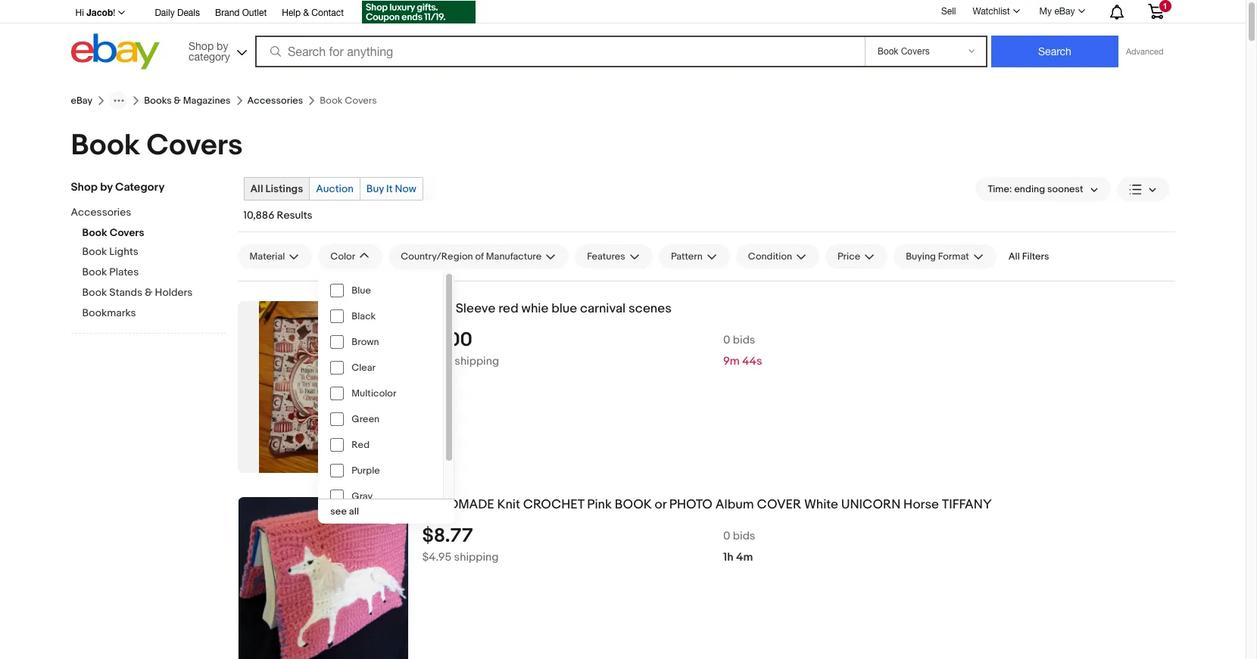 Task type: vqa. For each thing, say whether or not it's contained in the screenshot.
ask in the the If you have a problem with a purchase and you can't resolve the issue with the seller, you can ask us to step in and help.
no



Task type: locate. For each thing, give the bounding box(es) containing it.
0 horizontal spatial all
[[250, 183, 263, 195]]

bids up 9m 43s
[[733, 333, 755, 347]]

book plates link
[[82, 266, 226, 280]]

sell
[[941, 6, 956, 16]]

buy it now link
[[360, 178, 422, 200]]

plates
[[109, 266, 139, 279]]

all
[[349, 506, 359, 518]]

1 vertical spatial ebay
[[71, 95, 93, 107]]

book sleeve red whie blue carnival scenes link
[[422, 301, 1175, 317]]

0 horizontal spatial accessories
[[71, 206, 131, 219]]

0 for 0 bids $6.00 shipping
[[723, 333, 730, 347]]

0 vertical spatial bids
[[733, 333, 755, 347]]

1 vertical spatial shipping
[[454, 550, 499, 565]]

book stands & holders link
[[82, 286, 226, 301]]

1 bids from the top
[[733, 333, 755, 347]]

by
[[100, 180, 113, 195]]

0 vertical spatial accessories
[[247, 95, 303, 107]]

0 bids $6.00 shipping
[[422, 333, 755, 369]]

shop by category
[[71, 180, 165, 195]]

book covers
[[71, 128, 243, 164]]

ebay
[[1054, 6, 1075, 17], [71, 95, 93, 107]]

ebay link
[[71, 95, 93, 107]]

9m 43s
[[723, 354, 762, 369]]

1 horizontal spatial accessories
[[247, 95, 303, 107]]

0 vertical spatial 0
[[723, 333, 730, 347]]

shipping down "$9.00"
[[455, 354, 499, 369]]

book
[[71, 128, 140, 164], [82, 226, 107, 239], [82, 245, 107, 258], [82, 266, 107, 279], [82, 286, 107, 299], [422, 301, 453, 317]]

magazines
[[183, 95, 231, 107]]

0
[[723, 333, 730, 347], [723, 529, 730, 544]]

help
[[282, 8, 301, 18]]

red
[[498, 301, 519, 317]]

0 inside the 0 bids $4.95 shipping
[[723, 529, 730, 544]]

0 horizontal spatial covers
[[110, 226, 144, 239]]

1 horizontal spatial &
[[174, 95, 181, 107]]

help & contact link
[[282, 5, 344, 22]]

1 horizontal spatial all
[[1008, 251, 1020, 263]]

0 inside 0 bids $6.00 shipping
[[723, 333, 730, 347]]

books & magazines link
[[144, 95, 231, 107]]

$6.00
[[422, 354, 452, 369]]

shipping down $8.77 at the left of the page
[[454, 550, 499, 565]]

bids for 0 bids $6.00 shipping
[[733, 333, 755, 347]]

black
[[352, 310, 376, 323]]

sleeve
[[456, 301, 496, 317]]

& right books
[[174, 95, 181, 107]]

results
[[277, 209, 312, 222]]

tiffany
[[942, 498, 992, 513]]

all for all listings
[[250, 183, 263, 195]]

2 vertical spatial &
[[145, 286, 152, 299]]

book left plates
[[82, 266, 107, 279]]

category
[[115, 180, 165, 195]]

account navigation
[[71, 0, 1175, 26]]

green
[[352, 413, 380, 426]]

1 horizontal spatial accessories link
[[247, 95, 303, 107]]

book lights link
[[82, 245, 226, 260]]

0 horizontal spatial &
[[145, 286, 152, 299]]

1h 4m
[[723, 550, 753, 565]]

covers
[[147, 128, 243, 164], [110, 226, 144, 239]]

all inside button
[[1008, 251, 1020, 263]]

shipping inside 0 bids $6.00 shipping
[[455, 354, 499, 369]]

2 bids from the top
[[733, 529, 755, 544]]

accessories link right magazines
[[247, 95, 303, 107]]

all for all filters
[[1008, 251, 1020, 263]]

shipping inside the 0 bids $4.95 shipping
[[454, 550, 499, 565]]

ebay inside account 'navigation'
[[1054, 6, 1075, 17]]

your shopping cart contains 1 item image
[[1147, 4, 1164, 19]]

1 vertical spatial &
[[174, 95, 181, 107]]

0 vertical spatial ebay
[[1054, 6, 1075, 17]]

covers up the "lights"
[[110, 226, 144, 239]]

clear link
[[318, 355, 443, 381]]

unicorn
[[841, 498, 901, 513]]

color button
[[318, 245, 383, 269]]

book sleeve red whie blue carnival scenes image
[[259, 301, 388, 473]]

1 vertical spatial all
[[1008, 251, 1020, 263]]

0 horizontal spatial ebay
[[71, 95, 93, 107]]

2 horizontal spatial &
[[303, 8, 309, 18]]

2 0 from the top
[[723, 529, 730, 544]]

0 up the 1h
[[723, 529, 730, 544]]

auction link
[[310, 178, 360, 200]]

purple
[[352, 465, 380, 477]]

0 vertical spatial &
[[303, 8, 309, 18]]

0 for 0 bids $4.95 shipping
[[723, 529, 730, 544]]

it
[[386, 183, 393, 195]]

bids
[[733, 333, 755, 347], [733, 529, 755, 544]]

1h
[[723, 550, 734, 565]]

1 vertical spatial accessories link
[[71, 206, 215, 220]]

0 up 9m
[[723, 333, 730, 347]]

whie
[[521, 301, 549, 317]]

daily
[[155, 8, 175, 18]]

1 vertical spatial covers
[[110, 226, 144, 239]]

accessories for accessories
[[247, 95, 303, 107]]

shipping
[[455, 354, 499, 369], [454, 550, 499, 565]]

bids for 0 bids $4.95 shipping
[[733, 529, 755, 544]]

& down book plates link
[[145, 286, 152, 299]]

1 vertical spatial 0
[[723, 529, 730, 544]]

0 vertical spatial all
[[250, 183, 263, 195]]

10,886
[[243, 209, 274, 222]]

all left filters
[[1008, 251, 1020, 263]]

accessories link down category
[[71, 206, 215, 220]]

1 vertical spatial bids
[[733, 529, 755, 544]]

bids inside 0 bids $6.00 shipping
[[733, 333, 755, 347]]

blue
[[551, 301, 577, 317]]

handmade knit crochet pink book or photo album cover white unicorn horse tiffany
[[422, 498, 992, 513]]

accessories book covers book lights book plates book stands & holders bookmarks
[[71, 206, 193, 320]]

daily deals
[[155, 8, 200, 18]]

0 vertical spatial accessories link
[[247, 95, 303, 107]]

all
[[250, 183, 263, 195], [1008, 251, 1020, 263]]

covers inside accessories book covers book lights book plates book stands & holders bookmarks
[[110, 226, 144, 239]]

knit
[[497, 498, 520, 513]]

accessories down by
[[71, 206, 131, 219]]

& for contact
[[303, 8, 309, 18]]

&
[[303, 8, 309, 18], [174, 95, 181, 107], [145, 286, 152, 299]]

crochet
[[523, 498, 584, 513]]

& inside account 'navigation'
[[303, 8, 309, 18]]

None submit
[[991, 36, 1118, 67]]

book
[[615, 498, 652, 513]]

horse
[[904, 498, 939, 513]]

handmade knit crochet pink book or photo album cover white unicorn horse tiffany image
[[238, 498, 408, 660]]

gray link
[[318, 484, 443, 510]]

1 0 from the top
[[723, 333, 730, 347]]

& right the help
[[303, 8, 309, 18]]

accessories right magazines
[[247, 95, 303, 107]]

bids up 4m
[[733, 529, 755, 544]]

1 horizontal spatial covers
[[147, 128, 243, 164]]

none submit inside banner
[[991, 36, 1118, 67]]

1 vertical spatial accessories
[[71, 206, 131, 219]]

1 horizontal spatial ebay
[[1054, 6, 1075, 17]]

sell link
[[934, 6, 963, 16]]

banner
[[71, 0, 1175, 73]]

book sleeve red whie blue carnival scenes
[[422, 301, 672, 317]]

all up 10,886
[[250, 183, 263, 195]]

album
[[715, 498, 754, 513]]

accessories inside accessories book covers book lights book plates book stands & holders bookmarks
[[71, 206, 131, 219]]

bids inside the 0 bids $4.95 shipping
[[733, 529, 755, 544]]

banner containing sell
[[71, 0, 1175, 73]]

& for magazines
[[174, 95, 181, 107]]

book down shop
[[82, 226, 107, 239]]

black link
[[318, 304, 443, 329]]

my
[[1039, 6, 1052, 17]]

0 vertical spatial shipping
[[455, 354, 499, 369]]

multicolor
[[352, 388, 396, 400]]

covers down books & magazines link
[[147, 128, 243, 164]]



Task type: describe. For each thing, give the bounding box(es) containing it.
book up by
[[71, 128, 140, 164]]

now
[[395, 183, 416, 195]]

& inside accessories book covers book lights book plates book stands & holders bookmarks
[[145, 286, 152, 299]]

buy
[[366, 183, 384, 195]]

brand outlet link
[[215, 5, 267, 22]]

my ebay
[[1039, 6, 1075, 17]]

accessories for accessories book covers book lights book plates book stands & holders bookmarks
[[71, 206, 131, 219]]

10,886 results
[[243, 209, 312, 222]]

blue
[[352, 285, 371, 297]]

book up "$9.00"
[[422, 301, 453, 317]]

0 bids $4.95 shipping
[[422, 529, 755, 565]]

4m
[[736, 550, 753, 565]]

$8.77
[[422, 525, 473, 548]]

clear
[[352, 362, 376, 374]]

red link
[[318, 432, 443, 458]]

advanced link
[[1118, 36, 1171, 67]]

bookmarks
[[82, 307, 136, 320]]

tap to watch item - handmade knit crochet pink book or photo album cover white unicorn horse tiffany image
[[382, 504, 403, 525]]

watchlist link
[[964, 2, 1027, 20]]

books
[[144, 95, 172, 107]]

listings
[[265, 183, 303, 195]]

watchlist
[[973, 6, 1010, 17]]

multicolor link
[[318, 381, 443, 407]]

gray
[[352, 491, 373, 503]]

daily deals link
[[155, 5, 200, 22]]

purple link
[[318, 458, 443, 484]]

see all
[[330, 506, 359, 518]]

help & contact
[[282, 8, 344, 18]]

blue link
[[318, 278, 443, 304]]

white
[[804, 498, 838, 513]]

scenes
[[629, 301, 672, 317]]

my ebay link
[[1031, 2, 1092, 20]]

brand
[[215, 8, 240, 18]]

get the coupon image
[[362, 1, 476, 23]]

all filters
[[1008, 251, 1049, 263]]

book left the "lights"
[[82, 245, 107, 258]]

or
[[655, 498, 666, 513]]

see
[[330, 506, 347, 518]]

cover
[[757, 498, 801, 513]]

handmade knit crochet pink book or photo album cover white unicorn horse tiffany link
[[422, 498, 1175, 513]]

holders
[[155, 286, 193, 299]]

advanced
[[1126, 47, 1164, 56]]

shipping for $6.00
[[455, 354, 499, 369]]

carnival
[[580, 301, 626, 317]]

book up bookmarks
[[82, 286, 107, 299]]

lights
[[109, 245, 138, 258]]

0 horizontal spatial accessories link
[[71, 206, 215, 220]]

deals
[[177, 8, 200, 18]]

see all button
[[318, 500, 455, 524]]

$4.95
[[422, 550, 452, 565]]

all filters button
[[1002, 245, 1055, 269]]

43s
[[742, 354, 762, 369]]

shipping for $4.95
[[454, 550, 499, 565]]

buy it now
[[366, 183, 416, 195]]

auction
[[316, 183, 354, 195]]

pink
[[587, 498, 612, 513]]

stands
[[109, 286, 142, 299]]

contact
[[311, 8, 344, 18]]

color
[[330, 251, 355, 263]]

photo
[[669, 498, 713, 513]]

books & magazines
[[144, 95, 231, 107]]

green link
[[318, 407, 443, 432]]

bookmarks link
[[82, 307, 226, 321]]

brand outlet
[[215, 8, 267, 18]]

$9.00
[[422, 329, 473, 352]]

brown
[[352, 336, 379, 348]]

shop
[[71, 180, 98, 195]]

0 vertical spatial covers
[[147, 128, 243, 164]]

brown link
[[318, 329, 443, 355]]

9m
[[723, 354, 740, 369]]

handmade
[[422, 498, 494, 513]]

red
[[352, 439, 370, 451]]

all listings link
[[244, 178, 309, 200]]

all listings
[[250, 183, 303, 195]]



